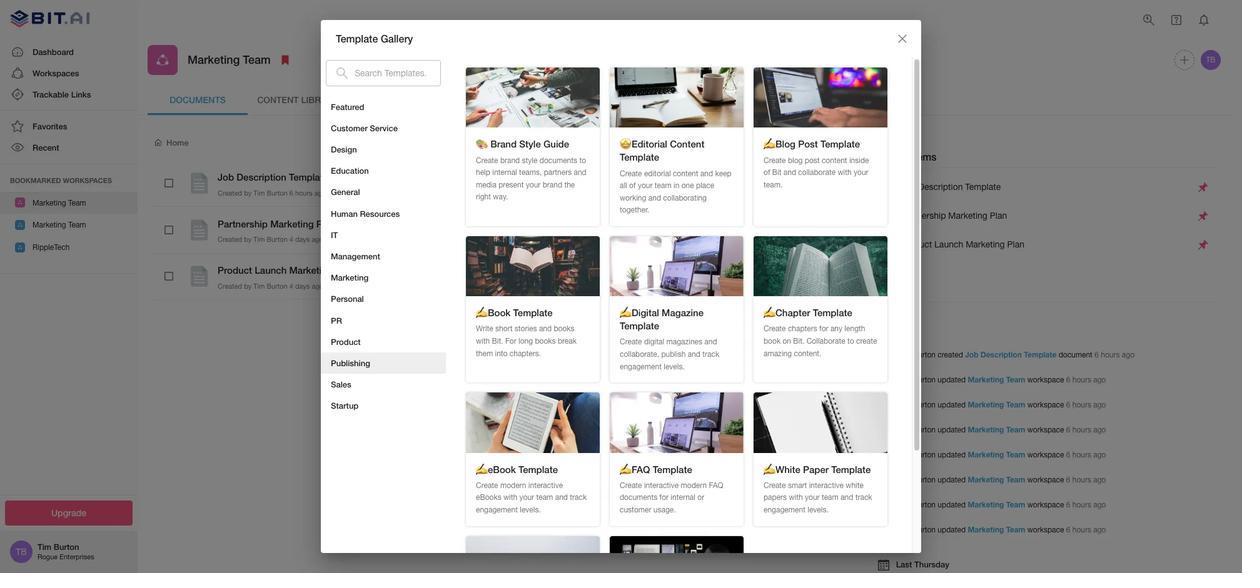 Task type: describe. For each thing, give the bounding box(es) containing it.
content inside tab list
[[257, 94, 299, 105]]

created by tim burton 4 days ago for marketing
[[218, 236, 323, 243]]

create for ✍️digital magazine template
[[620, 338, 642, 347]]

content library link
[[248, 85, 348, 115]]

updated for 4th the marketing team link
[[938, 451, 966, 459]]

2 horizontal spatial job
[[965, 350, 978, 359]]

sales button
[[321, 374, 446, 395]]

6 for 4th the marketing team link
[[1066, 451, 1070, 459]]

customer service
[[331, 123, 398, 133]]

home link
[[153, 137, 189, 148]]

documents
[[170, 94, 226, 105]]

template gallery
[[336, 32, 413, 44]]

hours for sixth the marketing team link
[[1072, 501, 1091, 509]]

✍️faq
[[620, 464, 650, 475]]

updated for seventh the marketing team link from the bottom of the page
[[938, 376, 966, 384]]

guide
[[543, 138, 569, 150]]

✍️chapter template image
[[754, 236, 887, 297]]

human resources
[[331, 209, 400, 219]]

tim burton updated marketing team workspace 6 hours ago for fifth the marketing team link from the bottom of the page
[[899, 425, 1106, 434]]

editorial
[[644, 169, 671, 178]]

papers
[[764, 494, 787, 502]]

workspace for fifth the marketing team link from the bottom of the page
[[1027, 426, 1064, 434]]

1 vertical spatial job description template link
[[965, 350, 1057, 359]]

✍️chapter template
[[764, 307, 852, 318]]

documents inside create interactive modern faq documents for internal or customer usage.
[[620, 494, 657, 502]]

team.
[[764, 181, 783, 189]]

1 horizontal spatial partnership marketing plan
[[901, 211, 1007, 221]]

collaborate,
[[620, 350, 659, 359]]

and right working
[[648, 194, 661, 202]]

your inside create blog post content inside of bit and collaborate with your team.
[[854, 168, 868, 177]]

book
[[764, 337, 781, 346]]

and inside write short stories and books with bit. for long books break them into chapters.
[[539, 325, 552, 334]]

template up stories
[[513, 307, 553, 318]]

one
[[682, 181, 694, 190]]

internal for brand
[[492, 168, 517, 177]]

links
[[71, 89, 91, 99]]

6 for third the marketing team link from the bottom
[[1066, 476, 1070, 484]]

engagement inside create digital magazines and collaborate, publish and track engagement levels.
[[620, 363, 662, 371]]

ago inside the tim burton created job description template document 6 hours ago
[[1122, 351, 1135, 359]]

long
[[518, 337, 533, 346]]

documents inside 'create brand style documents to help internal teams, partners and media present your brand the right way.'
[[540, 156, 577, 165]]

style
[[519, 138, 541, 150]]

content.
[[794, 349, 821, 358]]

dashboard
[[33, 47, 74, 57]]

tim burton updated marketing team workspace 6 hours ago for second the marketing team link from the top of the page
[[899, 400, 1106, 409]]

general
[[331, 187, 360, 197]]

workspaces
[[33, 68, 79, 78]]

and inside create smart interactive white papers with your team and track engagement levels.
[[841, 494, 853, 502]]

collaborate
[[807, 337, 845, 346]]

1 horizontal spatial job description template
[[901, 182, 1001, 192]]

education
[[331, 166, 369, 176]]

and inside create blog post content inside of bit and collaborate with your team.
[[783, 168, 796, 177]]

publishing button
[[321, 353, 446, 374]]

0 horizontal spatial partnership marketing plan
[[218, 218, 335, 229]]

create chapters for any length book on bit. collaborate to create amazing content.
[[764, 325, 877, 358]]

featured
[[331, 102, 364, 112]]

tim burton updated marketing team workspace 6 hours ago for 4th the marketing team link
[[899, 450, 1106, 459]]

1 marketing team link from the top
[[968, 375, 1025, 384]]

rippletech button
[[0, 236, 138, 258]]

enterprises
[[60, 554, 94, 561]]

✍️book template
[[476, 307, 553, 318]]

4 for marketing
[[289, 236, 293, 243]]

create smart interactive white papers with your team and track engagement levels.
[[764, 481, 872, 515]]

team for 7th the marketing team link from the top
[[1006, 525, 1025, 534]]

create new
[[799, 137, 846, 148]]

trackable
[[33, 89, 69, 99]]

pr
[[331, 316, 342, 326]]

create for ✍️ebook template
[[476, 481, 498, 490]]

modern inside create modern interactive ebooks with your team and track engagement levels.
[[500, 481, 526, 490]]

for inside create chapters for any length book on bit. collaborate to create amazing content.
[[819, 325, 828, 334]]

remove favorite image for partnership marketing plan
[[340, 216, 355, 231]]

6 for fifth the marketing team link from the bottom of the page
[[1066, 426, 1070, 434]]

🎨
[[476, 138, 488, 150]]

plan up the it
[[316, 218, 335, 229]]

0 horizontal spatial brand
[[500, 156, 520, 165]]

0 horizontal spatial launch
[[255, 265, 287, 276]]

write
[[476, 325, 493, 334]]

0 horizontal spatial job
[[218, 171, 234, 183]]

6 for seventh the marketing team link from the bottom of the page
[[1066, 376, 1070, 384]]

stories
[[515, 325, 537, 334]]

your inside create smart interactive white papers with your team and track engagement levels.
[[805, 494, 820, 502]]

1 horizontal spatial partnership
[[901, 211, 946, 221]]

chapters
[[788, 325, 817, 334]]

✍️faq template
[[620, 464, 692, 475]]

by for partnership
[[244, 236, 252, 243]]

create for ✍️white paper template
[[764, 481, 786, 490]]

teams,
[[519, 168, 542, 177]]

template up create modern interactive ebooks with your team and track engagement levels.
[[518, 464, 558, 475]]

favorites button
[[0, 116, 138, 137]]

tim inside tim burton rogue enterprises
[[38, 542, 51, 552]]

plan up product launch marketing plan link
[[990, 211, 1007, 221]]

✍️digital magazine template
[[620, 307, 704, 332]]

template up 'any'
[[813, 307, 852, 318]]

your inside create editorial content and keep all of your team in one place working and collaborating together.
[[638, 181, 653, 190]]

track inside create modern interactive ebooks with your team and track engagement levels.
[[570, 494, 587, 502]]

2 horizontal spatial description
[[981, 350, 1022, 359]]

collaborate
[[798, 168, 836, 177]]

them
[[476, 349, 493, 358]]

interactive inside create interactive modern faq documents for internal or customer usage.
[[644, 481, 679, 490]]

trackable links
[[33, 89, 91, 99]]

2 marketing team link from the top
[[968, 400, 1025, 409]]

amazing
[[764, 349, 792, 358]]

create editorial content and keep all of your team in one place working and collaborating together.
[[620, 169, 732, 215]]

length
[[845, 325, 865, 334]]

create for ✍️faq template
[[620, 481, 642, 490]]

paper
[[803, 464, 829, 475]]

workspace for 4th the marketing team link
[[1027, 451, 1064, 459]]

0 vertical spatial product
[[901, 240, 932, 250]]

1 horizontal spatial brand
[[543, 181, 562, 189]]

team inside create smart interactive white papers with your team and track engagement levels.
[[822, 494, 839, 502]]

1 horizontal spatial launch
[[934, 240, 963, 250]]

bit
[[772, 168, 781, 177]]

✍️digital
[[620, 307, 659, 318]]

last thursday
[[896, 560, 949, 570]]

0 vertical spatial books
[[554, 325, 575, 334]]

✍️faq template image
[[610, 393, 744, 453]]

brand
[[490, 138, 517, 150]]

✍️white paper template
[[764, 464, 871, 475]]

tim burton updated marketing team workspace 6 hours ago for seventh the marketing team link from the bottom of the page
[[899, 375, 1106, 384]]

content library
[[257, 94, 338, 105]]

of inside create blog post content inside of bit and collaborate with your team.
[[764, 168, 770, 177]]

team for second the marketing team link from the top of the page
[[1006, 400, 1025, 409]]

favorites
[[33, 121, 67, 131]]

create blog post content inside of bit and collaborate with your team.
[[764, 156, 869, 189]]

bit. inside create chapters for any length book on bit. collaborate to create amazing content.
[[793, 337, 805, 346]]

with inside create smart interactive white papers with your team and track engagement levels.
[[789, 494, 803, 502]]

tim burton updated marketing team workspace 6 hours ago for sixth the marketing team link
[[899, 500, 1106, 509]]

3 marketing team link from the top
[[968, 425, 1025, 434]]

plan down "management"
[[335, 265, 354, 276]]

bookmarked workspaces
[[10, 176, 112, 184]]

hours for 7th the marketing team link from the top
[[1072, 526, 1091, 534]]

created for product
[[218, 282, 242, 290]]

together.
[[620, 206, 649, 215]]

4 marketing team link from the top
[[968, 450, 1025, 459]]

1 horizontal spatial product launch marketing plan
[[901, 240, 1024, 250]]

interactive for ✍️white paper template
[[809, 481, 844, 490]]

create for 🎨 brand style guide
[[476, 156, 498, 165]]

create for ✍️chapter template
[[764, 325, 786, 334]]

hours for third the marketing team link from the bottom
[[1072, 476, 1091, 484]]

1 vertical spatial product
[[218, 265, 252, 276]]

by for job
[[244, 189, 252, 197]]

tab list containing documents
[[148, 85, 1223, 115]]

help
[[476, 168, 490, 177]]

workspace for 7th the marketing team link from the top
[[1027, 526, 1064, 534]]

trackable links button
[[0, 84, 138, 105]]

created
[[938, 351, 963, 359]]

7 marketing team link from the top
[[968, 525, 1025, 534]]

marketing button
[[321, 267, 446, 289]]

2 vertical spatial marketing team
[[33, 221, 86, 230]]

1 horizontal spatial job
[[901, 182, 916, 192]]

into
[[495, 349, 508, 358]]

🤩editorial
[[620, 138, 667, 150]]

with inside create modern interactive ebooks with your team and track engagement levels.
[[503, 494, 517, 502]]

team inside create modern interactive ebooks with your team and track engagement levels.
[[536, 494, 553, 502]]

usage.
[[653, 506, 676, 515]]

modern inside create interactive modern faq documents for internal or customer usage.
[[681, 481, 707, 490]]

0 vertical spatial job description template link
[[881, 180, 1194, 195]]

tim burton updated marketing team workspace 6 hours ago for 7th the marketing team link from the top
[[899, 525, 1106, 534]]

human
[[331, 209, 358, 219]]

thursday
[[914, 560, 949, 570]]

🎨 brand style guide
[[476, 138, 569, 150]]

📰media kit template image
[[610, 536, 744, 574]]

inside
[[849, 156, 869, 165]]

updated for fifth the marketing team link from the bottom of the page
[[938, 426, 966, 434]]

workspace for third the marketing team link from the bottom
[[1027, 476, 1064, 484]]

✍️ebook
[[476, 464, 516, 475]]

design button
[[321, 139, 446, 160]]

updated for 7th the marketing team link from the top
[[938, 526, 966, 534]]

track inside create digital magazines and collaborate, publish and track engagement levels.
[[702, 350, 719, 359]]

marketing inside button
[[331, 273, 368, 283]]

in
[[674, 181, 679, 190]]

last
[[896, 560, 912, 570]]

template up the white
[[831, 464, 871, 475]]

✍️blog
[[764, 138, 796, 150]]

product inside button
[[331, 337, 361, 347]]

present
[[499, 181, 524, 189]]

create
[[856, 337, 877, 346]]

partnership marketing plan link
[[881, 209, 1194, 224]]

burton inside tim burton rogue enterprises
[[54, 542, 79, 552]]

partners
[[544, 168, 572, 177]]



Task type: locate. For each thing, give the bounding box(es) containing it.
2 workspace from the top
[[1027, 401, 1064, 409]]

0 horizontal spatial product
[[218, 265, 252, 276]]

created
[[218, 189, 242, 197], [218, 236, 242, 243], [218, 282, 242, 290]]

items
[[911, 151, 937, 163]]

6
[[289, 189, 293, 197], [1095, 351, 1099, 359], [1066, 376, 1070, 384], [1066, 401, 1070, 409], [1066, 426, 1070, 434], [1066, 451, 1070, 459], [1066, 476, 1070, 484], [1066, 501, 1070, 509], [1066, 526, 1070, 534]]

your
[[854, 168, 868, 177], [526, 181, 541, 189], [638, 181, 653, 190], [519, 494, 534, 502], [805, 494, 820, 502]]

template left favorite image
[[289, 171, 328, 183]]

2 created from the top
[[218, 236, 242, 243]]

4 tim burton updated marketing team workspace 6 hours ago from the top
[[899, 450, 1106, 459]]

digital
[[644, 338, 664, 347]]

template gallery dialog
[[321, 20, 921, 574]]

featured button
[[321, 96, 446, 117]]

product launch marketing plan link
[[881, 238, 1194, 253]]

team left the in
[[655, 181, 671, 190]]

create inside create interactive modern faq documents for internal or customer usage.
[[620, 481, 642, 490]]

1 vertical spatial content
[[670, 138, 704, 150]]

and
[[574, 168, 586, 177], [783, 168, 796, 177], [700, 169, 713, 178], [648, 194, 661, 202], [539, 325, 552, 334], [704, 338, 717, 347], [688, 350, 700, 359], [555, 494, 568, 502], [841, 494, 853, 502]]

levels. inside create modern interactive ebooks with your team and track engagement levels.
[[520, 506, 541, 515]]

3 interactive from the left
[[809, 481, 844, 490]]

0 horizontal spatial description
[[237, 171, 286, 183]]

2 by from the top
[[244, 236, 252, 243]]

days
[[295, 236, 310, 243], [295, 282, 310, 290]]

create inside create chapters for any length book on bit. collaborate to create amazing content.
[[764, 325, 786, 334]]

0 vertical spatial created by tim burton 4 days ago
[[218, 236, 323, 243]]

template
[[336, 32, 378, 44], [821, 138, 860, 150], [620, 152, 659, 163], [289, 171, 328, 183], [965, 182, 1001, 192], [513, 307, 553, 318], [813, 307, 852, 318], [620, 320, 659, 332], [1024, 350, 1057, 359], [518, 464, 558, 475], [653, 464, 692, 475], [831, 464, 871, 475]]

6 tim burton updated marketing team workspace 6 hours ago from the top
[[899, 500, 1106, 509]]

interactive inside create smart interactive white papers with your team and track engagement levels.
[[809, 481, 844, 490]]

hours for 4th the marketing team link
[[1072, 451, 1091, 459]]

2 created by tim burton 4 days ago from the top
[[218, 282, 323, 290]]

0 vertical spatial days
[[295, 236, 310, 243]]

engagement inside create modern interactive ebooks with your team and track engagement levels.
[[476, 506, 518, 515]]

create for ✍️blog post template
[[764, 156, 786, 165]]

template left gallery
[[336, 32, 378, 44]]

created for partnership
[[218, 236, 242, 243]]

template up partnership marketing plan link
[[965, 182, 1001, 192]]

marketing team button down bookmarked workspaces
[[0, 192, 138, 214]]

1 horizontal spatial internal
[[671, 494, 695, 502]]

it
[[331, 230, 338, 240]]

place
[[696, 181, 714, 190]]

create up book
[[764, 325, 786, 334]]

plan down partnership marketing plan link
[[1007, 240, 1024, 250]]

5 updated from the top
[[938, 476, 966, 484]]

1 horizontal spatial description
[[918, 182, 963, 192]]

1 vertical spatial days
[[295, 282, 310, 290]]

with inside create blog post content inside of bit and collaborate with your team.
[[838, 168, 852, 177]]

ago
[[314, 189, 326, 197], [312, 236, 323, 243], [312, 282, 323, 290], [1122, 351, 1135, 359], [1093, 376, 1106, 384], [1093, 401, 1106, 409], [1093, 426, 1106, 434], [1093, 451, 1106, 459], [1093, 476, 1106, 484], [1093, 501, 1106, 509], [1093, 526, 1106, 534]]

brand down brand
[[500, 156, 520, 165]]

0 horizontal spatial for
[[660, 494, 669, 502]]

design
[[331, 144, 357, 154]]

documents up partners
[[540, 156, 577, 165]]

favorite image
[[333, 170, 348, 185]]

team for seventh the marketing team link from the bottom of the page
[[1006, 375, 1025, 384]]

your down teams,
[[526, 181, 541, 189]]

job right created
[[965, 350, 978, 359]]

engagement down "collaborate,"
[[620, 363, 662, 371]]

updated for second the marketing team link from the top of the page
[[938, 401, 966, 409]]

with down smart
[[789, 494, 803, 502]]

1 horizontal spatial for
[[819, 325, 828, 334]]

create up the post
[[799, 137, 826, 148]]

2 horizontal spatial product
[[901, 240, 932, 250]]

0 horizontal spatial engagement
[[476, 506, 518, 515]]

✍️blog post template image
[[754, 68, 887, 128]]

rogue
[[38, 554, 58, 561]]

burton inside the tim burton created job description template document 6 hours ago
[[913, 351, 936, 359]]

team down ✍️white paper template
[[822, 494, 839, 502]]

0 horizontal spatial interactive
[[528, 481, 563, 490]]

2 vertical spatial created
[[218, 282, 242, 290]]

chapters.
[[510, 349, 541, 358]]

resources
[[360, 209, 400, 219]]

0 horizontal spatial product launch marketing plan
[[218, 265, 354, 276]]

create for 🤩editorial content template
[[620, 169, 642, 178]]

1 created by tim burton 4 days ago from the top
[[218, 236, 323, 243]]

0 horizontal spatial content
[[673, 169, 698, 178]]

Search Templates... search field
[[355, 60, 441, 86]]

partnership down the created by tim burton 6 hours ago
[[218, 218, 268, 229]]

0 vertical spatial content
[[257, 94, 299, 105]]

0 vertical spatial brand
[[500, 156, 520, 165]]

product button
[[321, 331, 446, 353]]

upgrade button
[[5, 501, 133, 526]]

modern down the ✍️ebook template
[[500, 481, 526, 490]]

by for product
[[244, 282, 252, 290]]

2 days from the top
[[295, 282, 310, 290]]

0 vertical spatial launch
[[934, 240, 963, 250]]

levels. inside create smart interactive white papers with your team and track engagement levels.
[[808, 506, 829, 515]]

internal inside 'create brand style documents to help internal teams, partners and media present your brand the right way.'
[[492, 168, 517, 177]]

remove favorite image for product launch marketing plan
[[359, 263, 374, 278]]

blog
[[788, 156, 803, 165]]

1 horizontal spatial tb
[[1206, 56, 1216, 64]]

create inside button
[[799, 137, 826, 148]]

partnership down items
[[901, 211, 946, 221]]

✍️glossary template image
[[466, 536, 600, 574]]

of right all on the top
[[629, 181, 636, 190]]

team for third the marketing team link from the bottom
[[1006, 475, 1025, 484]]

and up place
[[700, 169, 713, 178]]

interactive down ✍️faq template on the bottom of the page
[[644, 481, 679, 490]]

✍️digital magazine template image
[[610, 236, 744, 297]]

6 for sixth the marketing team link
[[1066, 501, 1070, 509]]

6 workspace from the top
[[1027, 501, 1064, 509]]

5 marketing team link from the top
[[968, 475, 1025, 484]]

✍️book template image
[[466, 236, 600, 297]]

and down the ✍️ebook template
[[555, 494, 568, 502]]

your down smart
[[805, 494, 820, 502]]

1 modern from the left
[[500, 481, 526, 490]]

1 bit. from the left
[[492, 337, 503, 346]]

2 horizontal spatial track
[[855, 494, 872, 502]]

hours for fifth the marketing team link from the bottom of the page
[[1072, 426, 1091, 434]]

3 updated from the top
[[938, 426, 966, 434]]

0 horizontal spatial tb
[[16, 547, 27, 557]]

remove bookmark image
[[278, 53, 293, 68]]

1 vertical spatial for
[[660, 494, 669, 502]]

and right stories
[[539, 325, 552, 334]]

bit. up into
[[492, 337, 503, 346]]

0 vertical spatial marketing team
[[188, 53, 271, 67]]

levels. inside create digital magazines and collaborate, publish and track engagement levels.
[[664, 363, 685, 371]]

job up the created by tim burton 6 hours ago
[[218, 171, 234, 183]]

create up ebooks
[[476, 481, 498, 490]]

team for fifth the marketing team link from the bottom of the page
[[1006, 425, 1025, 434]]

0 horizontal spatial modern
[[500, 481, 526, 490]]

0 horizontal spatial job description template
[[218, 171, 328, 183]]

0 vertical spatial by
[[244, 189, 252, 197]]

0 horizontal spatial documents
[[540, 156, 577, 165]]

create new button
[[789, 130, 856, 155]]

0 horizontal spatial of
[[629, 181, 636, 190]]

1 horizontal spatial content
[[822, 156, 847, 165]]

3 tim burton updated marketing team workspace 6 hours ago from the top
[[899, 425, 1106, 434]]

created by tim burton 4 days ago for launch
[[218, 282, 323, 290]]

interactive inside create modern interactive ebooks with your team and track engagement levels.
[[528, 481, 563, 490]]

human resources button
[[321, 203, 446, 224]]

workspace for second the marketing team link from the top of the page
[[1027, 401, 1064, 409]]

marketing team button
[[0, 192, 138, 214], [0, 214, 138, 236]]

interactive
[[528, 481, 563, 490], [644, 481, 679, 490], [809, 481, 844, 490]]

startup
[[331, 401, 359, 411]]

description up the created by tim burton 6 hours ago
[[237, 171, 286, 183]]

0 vertical spatial of
[[764, 168, 770, 177]]

team for 4th the marketing team link
[[1006, 450, 1025, 459]]

hours
[[295, 189, 312, 197], [1101, 351, 1120, 359], [1072, 376, 1091, 384], [1072, 401, 1091, 409], [1072, 426, 1091, 434], [1072, 451, 1091, 459], [1072, 476, 1091, 484], [1072, 501, 1091, 509], [1072, 526, 1091, 534]]

and down 'magazines'
[[688, 350, 700, 359]]

1 vertical spatial documents
[[620, 494, 657, 502]]

6 marketing team link from the top
[[968, 500, 1025, 509]]

documents link
[[148, 85, 248, 115]]

1 horizontal spatial levels.
[[664, 363, 685, 371]]

for inside create interactive modern faq documents for internal or customer usage.
[[660, 494, 669, 502]]

1 vertical spatial brand
[[543, 181, 562, 189]]

and right bit
[[783, 168, 796, 177]]

and down the white
[[841, 494, 853, 502]]

1 by from the top
[[244, 189, 252, 197]]

1 horizontal spatial remove favorite image
[[359, 263, 374, 278]]

1 horizontal spatial product
[[331, 337, 361, 347]]

description inside job description template link
[[918, 182, 963, 192]]

tb inside button
[[1206, 56, 1216, 64]]

0 horizontal spatial partnership
[[218, 218, 268, 229]]

1 vertical spatial internal
[[671, 494, 695, 502]]

1 horizontal spatial documents
[[620, 494, 657, 502]]

team for sixth the marketing team link
[[1006, 500, 1025, 509]]

marketing team down bookmarked workspaces
[[33, 199, 86, 207]]

publishing
[[331, 358, 370, 368]]

with inside write short stories and books with bit. for long books break them into chapters.
[[476, 337, 490, 346]]

documents
[[540, 156, 577, 165], [620, 494, 657, 502]]

0 horizontal spatial remove favorite image
[[340, 216, 355, 231]]

faq
[[709, 481, 723, 490]]

interactive for ✍️ebook template
[[528, 481, 563, 490]]

upgrade
[[51, 508, 86, 518]]

create up "collaborate,"
[[620, 338, 642, 347]]

general button
[[321, 182, 446, 203]]

launch
[[934, 240, 963, 250], [255, 265, 287, 276]]

education button
[[321, 160, 446, 182]]

1 horizontal spatial content
[[670, 138, 704, 150]]

team inside create editorial content and keep all of your team in one place working and collaborating together.
[[655, 181, 671, 190]]

1 created from the top
[[218, 189, 242, 197]]

create inside create editorial content and keep all of your team in one place working and collaborating together.
[[620, 169, 642, 178]]

tim burton updated marketing team workspace 6 hours ago for third the marketing team link from the bottom
[[899, 475, 1106, 484]]

content
[[257, 94, 299, 105], [670, 138, 704, 150]]

7 workspace from the top
[[1027, 526, 1064, 534]]

and right 'magazines'
[[704, 338, 717, 347]]

burton
[[267, 189, 287, 197], [267, 236, 287, 243], [267, 282, 287, 290], [913, 351, 936, 359], [913, 376, 936, 384], [913, 401, 936, 409], [913, 426, 936, 434], [913, 451, 936, 459], [913, 476, 936, 484], [913, 501, 936, 509], [913, 526, 936, 534], [54, 542, 79, 552]]

way.
[[493, 193, 508, 202]]

7 tim burton updated marketing team workspace 6 hours ago from the top
[[899, 525, 1106, 534]]

1 interactive from the left
[[528, 481, 563, 490]]

0 horizontal spatial content
[[257, 94, 299, 105]]

🤩editorial content template image
[[610, 68, 744, 128]]

marketing team up the documents at the top left
[[188, 53, 271, 67]]

create up papers
[[764, 481, 786, 490]]

1 horizontal spatial track
[[702, 350, 719, 359]]

1 horizontal spatial modern
[[681, 481, 707, 490]]

with right ebooks
[[503, 494, 517, 502]]

create inside create modern interactive ebooks with your team and track engagement levels.
[[476, 481, 498, 490]]

create inside create blog post content inside of bit and collaborate with your team.
[[764, 156, 786, 165]]

updated for sixth the marketing team link
[[938, 501, 966, 509]]

2 vertical spatial by
[[244, 282, 252, 290]]

1 vertical spatial remove favorite image
[[359, 263, 374, 278]]

content inside create editorial content and keep all of your team in one place working and collaborating together.
[[673, 169, 698, 178]]

2 horizontal spatial levels.
[[808, 506, 829, 515]]

and up the
[[574, 168, 586, 177]]

workspace for seventh the marketing team link from the bottom of the page
[[1027, 376, 1064, 384]]

✍️ebook template image
[[466, 393, 600, 453]]

content inside create blog post content inside of bit and collaborate with your team.
[[822, 156, 847, 165]]

create up bit
[[764, 156, 786, 165]]

6 for second the marketing team link from the top of the page
[[1066, 401, 1070, 409]]

magazines
[[666, 338, 702, 347]]

bit. right the on
[[793, 337, 805, 346]]

and inside create modern interactive ebooks with your team and track engagement levels.
[[555, 494, 568, 502]]

to down "length"
[[847, 337, 854, 346]]

or
[[697, 494, 704, 502]]

✍️white
[[764, 464, 800, 475]]

content down new
[[822, 156, 847, 165]]

create up 'help'
[[476, 156, 498, 165]]

create inside create digital magazines and collaborate, publish and track engagement levels.
[[620, 338, 642, 347]]

1 vertical spatial content
[[673, 169, 698, 178]]

template inside ✍️digital magazine template
[[620, 320, 659, 332]]

3 created from the top
[[218, 282, 242, 290]]

2 horizontal spatial interactive
[[809, 481, 844, 490]]

collaborating
[[663, 194, 707, 202]]

content up one
[[673, 169, 698, 178]]

magazine
[[662, 307, 704, 318]]

1 horizontal spatial to
[[847, 337, 854, 346]]

2 4 from the top
[[289, 282, 293, 290]]

job down the pinned items
[[901, 182, 916, 192]]

customer
[[620, 506, 651, 515]]

settings link
[[448, 85, 548, 115]]

tim inside the tim burton created job description template document 6 hours ago
[[899, 351, 911, 359]]

1 horizontal spatial interactive
[[644, 481, 679, 490]]

to inside 'create brand style documents to help internal teams, partners and media present your brand the right way.'
[[579, 156, 586, 165]]

pinned
[[876, 151, 908, 163]]

1 vertical spatial tb
[[16, 547, 27, 557]]

1 tim burton updated marketing team workspace 6 hours ago from the top
[[899, 375, 1106, 384]]

for up 'collaborate'
[[819, 325, 828, 334]]

tab list
[[148, 85, 1223, 115]]

create inside 'create brand style documents to help internal teams, partners and media present your brand the right way.'
[[476, 156, 498, 165]]

your down inside
[[854, 168, 868, 177]]

2 marketing team button from the top
[[0, 214, 138, 236]]

internal left "or"
[[671, 494, 695, 502]]

internal inside create interactive modern faq documents for internal or customer usage.
[[671, 494, 695, 502]]

create inside create smart interactive white papers with your team and track engagement levels.
[[764, 481, 786, 490]]

remove favorite image
[[340, 216, 355, 231], [359, 263, 374, 278]]

1 vertical spatial books
[[535, 337, 556, 346]]

0 horizontal spatial levels.
[[520, 506, 541, 515]]

of inside create editorial content and keep all of your team in one place working and collaborating together.
[[629, 181, 636, 190]]

template left document
[[1024, 350, 1057, 359]]

0 vertical spatial documents
[[540, 156, 577, 165]]

3 by from the top
[[244, 282, 252, 290]]

✍️white paper template image
[[754, 393, 887, 453]]

with up them
[[476, 337, 490, 346]]

hours inside the tim burton created job description template document 6 hours ago
[[1101, 351, 1120, 359]]

updated for third the marketing team link from the bottom
[[938, 476, 966, 484]]

description down items
[[918, 182, 963, 192]]

break
[[558, 337, 577, 346]]

6 for 7th the marketing team link from the top
[[1066, 526, 1070, 534]]

4 updated from the top
[[938, 451, 966, 459]]

to inside create chapters for any length book on bit. collaborate to create amazing content.
[[847, 337, 854, 346]]

engagement inside create smart interactive white papers with your team and track engagement levels.
[[764, 506, 805, 515]]

1 updated from the top
[[938, 376, 966, 384]]

content inside the '🤩editorial content template'
[[670, 138, 704, 150]]

internal for template
[[671, 494, 695, 502]]

4 workspace from the top
[[1027, 451, 1064, 459]]

days for plan
[[295, 236, 310, 243]]

✍️book
[[476, 307, 511, 318]]

sales
[[331, 380, 351, 390]]

your inside create modern interactive ebooks with your team and track engagement levels.
[[519, 494, 534, 502]]

tim
[[253, 189, 265, 197], [253, 236, 265, 243], [253, 282, 265, 290], [899, 351, 911, 359], [899, 376, 911, 384], [899, 401, 911, 409], [899, 426, 911, 434], [899, 451, 911, 459], [899, 476, 911, 484], [899, 501, 911, 509], [899, 526, 911, 534], [38, 542, 51, 552]]

0 horizontal spatial team
[[536, 494, 553, 502]]

documents up the customer
[[620, 494, 657, 502]]

1 vertical spatial created
[[218, 236, 242, 243]]

3 workspace from the top
[[1027, 426, 1064, 434]]

7 updated from the top
[[938, 526, 966, 534]]

0 vertical spatial 4
[[289, 236, 293, 243]]

document
[[1059, 351, 1093, 359]]

engagement down ebooks
[[476, 506, 518, 515]]

interactive down the ✍️ebook template
[[528, 481, 563, 490]]

hours for second the marketing team link from the top of the page
[[1072, 401, 1091, 409]]

0 horizontal spatial internal
[[492, 168, 517, 177]]

brand
[[500, 156, 520, 165], [543, 181, 562, 189]]

remove favorite image down "management"
[[359, 263, 374, 278]]

1 vertical spatial launch
[[255, 265, 287, 276]]

books up break
[[554, 325, 575, 334]]

1 vertical spatial of
[[629, 181, 636, 190]]

1 horizontal spatial team
[[655, 181, 671, 190]]

job description template link up partnership marketing plan link
[[881, 180, 1194, 195]]

job description template down items
[[901, 182, 1001, 192]]

template up create interactive modern faq documents for internal or customer usage.
[[653, 464, 692, 475]]

6 updated from the top
[[938, 501, 966, 509]]

remove favorite image right the it
[[340, 216, 355, 231]]

0 vertical spatial content
[[822, 156, 847, 165]]

🎨 brand style guide image
[[466, 68, 600, 128]]

white
[[846, 481, 864, 490]]

job description template link
[[881, 180, 1194, 195], [965, 350, 1057, 359]]

post
[[805, 156, 820, 165]]

of left bit
[[764, 168, 770, 177]]

internal up the present
[[492, 168, 517, 177]]

template down 🤩editorial
[[620, 152, 659, 163]]

content up one
[[670, 138, 704, 150]]

levels. down publish
[[664, 363, 685, 371]]

6 inside the tim burton created job description template document 6 hours ago
[[1095, 351, 1099, 359]]

2 interactive from the left
[[644, 481, 679, 490]]

engagement down papers
[[764, 506, 805, 515]]

your down the ✍️ebook template
[[519, 494, 534, 502]]

levels. down the ✍️ebook template
[[520, 506, 541, 515]]

create down ✍️faq
[[620, 481, 642, 490]]

1 horizontal spatial engagement
[[620, 363, 662, 371]]

marketing team button up rippletech
[[0, 214, 138, 236]]

content down remove bookmark image
[[257, 94, 299, 105]]

create up all on the top
[[620, 169, 642, 178]]

2 modern from the left
[[681, 481, 707, 490]]

1 marketing team button from the top
[[0, 192, 138, 214]]

2 vertical spatial product
[[331, 337, 361, 347]]

publish
[[661, 350, 686, 359]]

for up the usage.
[[660, 494, 669, 502]]

marketing team up rippletech
[[33, 221, 86, 230]]

0 vertical spatial to
[[579, 156, 586, 165]]

workspace for sixth the marketing team link
[[1027, 501, 1064, 509]]

customer service button
[[321, 117, 446, 139]]

days for marketing
[[295, 282, 310, 290]]

all
[[620, 181, 627, 190]]

your inside 'create brand style documents to help internal teams, partners and media present your brand the right way.'
[[526, 181, 541, 189]]

1 workspace from the top
[[1027, 376, 1064, 384]]

4 for launch
[[289, 282, 293, 290]]

create
[[799, 137, 826, 148], [476, 156, 498, 165], [764, 156, 786, 165], [620, 169, 642, 178], [764, 325, 786, 334], [620, 338, 642, 347], [476, 481, 498, 490], [620, 481, 642, 490], [764, 481, 786, 490]]

rippletech
[[33, 243, 70, 252]]

1 vertical spatial created by tim burton 4 days ago
[[218, 282, 323, 290]]

books right long
[[535, 337, 556, 346]]

job description template up the created by tim burton 6 hours ago
[[218, 171, 328, 183]]

recent button
[[0, 137, 138, 159]]

1 4 from the top
[[289, 236, 293, 243]]

and inside 'create brand style documents to help internal teams, partners and media present your brand the right way.'
[[574, 168, 586, 177]]

1 vertical spatial 4
[[289, 282, 293, 290]]

0 horizontal spatial to
[[579, 156, 586, 165]]

0 horizontal spatial track
[[570, 494, 587, 502]]

hours for seventh the marketing team link from the bottom of the page
[[1072, 376, 1091, 384]]

with
[[838, 168, 852, 177], [476, 337, 490, 346], [503, 494, 517, 502], [789, 494, 803, 502]]

5 tim burton updated marketing team workspace 6 hours ago from the top
[[899, 475, 1106, 484]]

pinned items
[[876, 151, 937, 163]]

job description template
[[218, 171, 328, 183], [901, 182, 1001, 192]]

job description template link right created
[[965, 350, 1057, 359]]

template up inside
[[821, 138, 860, 150]]

0 vertical spatial product launch marketing plan
[[901, 240, 1024, 250]]

your up working
[[638, 181, 653, 190]]

5 workspace from the top
[[1027, 476, 1064, 484]]

team down the ✍️ebook template
[[536, 494, 553, 502]]

recent
[[33, 143, 59, 153]]

✍️chapter
[[764, 307, 810, 318]]

2 bit. from the left
[[793, 337, 805, 346]]

0 vertical spatial for
[[819, 325, 828, 334]]

description right created
[[981, 350, 1022, 359]]

tim burton created job description template document 6 hours ago
[[899, 350, 1135, 359]]

2 horizontal spatial team
[[822, 494, 839, 502]]

track inside create smart interactive white papers with your team and track engagement levels.
[[855, 494, 872, 502]]

bit. inside write short stories and books with bit. for long books break them into chapters.
[[492, 337, 503, 346]]

to right the style
[[579, 156, 586, 165]]

insights
[[876, 285, 912, 297]]

2 updated from the top
[[938, 401, 966, 409]]

0 horizontal spatial bit.
[[492, 337, 503, 346]]

1 days from the top
[[295, 236, 310, 243]]

1 vertical spatial marketing team
[[33, 199, 86, 207]]

2 horizontal spatial engagement
[[764, 506, 805, 515]]

template down ✍️digital
[[620, 320, 659, 332]]

0 vertical spatial created
[[218, 189, 242, 197]]

template inside the '🤩editorial content template'
[[620, 152, 659, 163]]

1 vertical spatial to
[[847, 337, 854, 346]]

tim burton updated marketing team workspace 6 hours ago
[[899, 375, 1106, 384], [899, 400, 1106, 409], [899, 425, 1106, 434], [899, 450, 1106, 459], [899, 475, 1106, 484], [899, 500, 1106, 509], [899, 525, 1106, 534]]

1 horizontal spatial of
[[764, 168, 770, 177]]

with down inside
[[838, 168, 852, 177]]

tim burton rogue enterprises
[[38, 542, 94, 561]]

0 vertical spatial tb
[[1206, 56, 1216, 64]]

0 vertical spatial internal
[[492, 168, 517, 177]]

levels. down ✍️white paper template
[[808, 506, 829, 515]]

2 tim burton updated marketing team workspace 6 hours ago from the top
[[899, 400, 1106, 409]]

0 vertical spatial remove favorite image
[[340, 216, 355, 231]]

created for job
[[218, 189, 242, 197]]

modern up "or"
[[681, 481, 707, 490]]

1 horizontal spatial bit.
[[793, 337, 805, 346]]

short
[[495, 325, 512, 334]]

levels.
[[664, 363, 685, 371], [520, 506, 541, 515], [808, 506, 829, 515]]

interactive down ✍️white paper template
[[809, 481, 844, 490]]

brand down partners
[[543, 181, 562, 189]]



Task type: vqa. For each thing, say whether or not it's contained in the screenshot.


